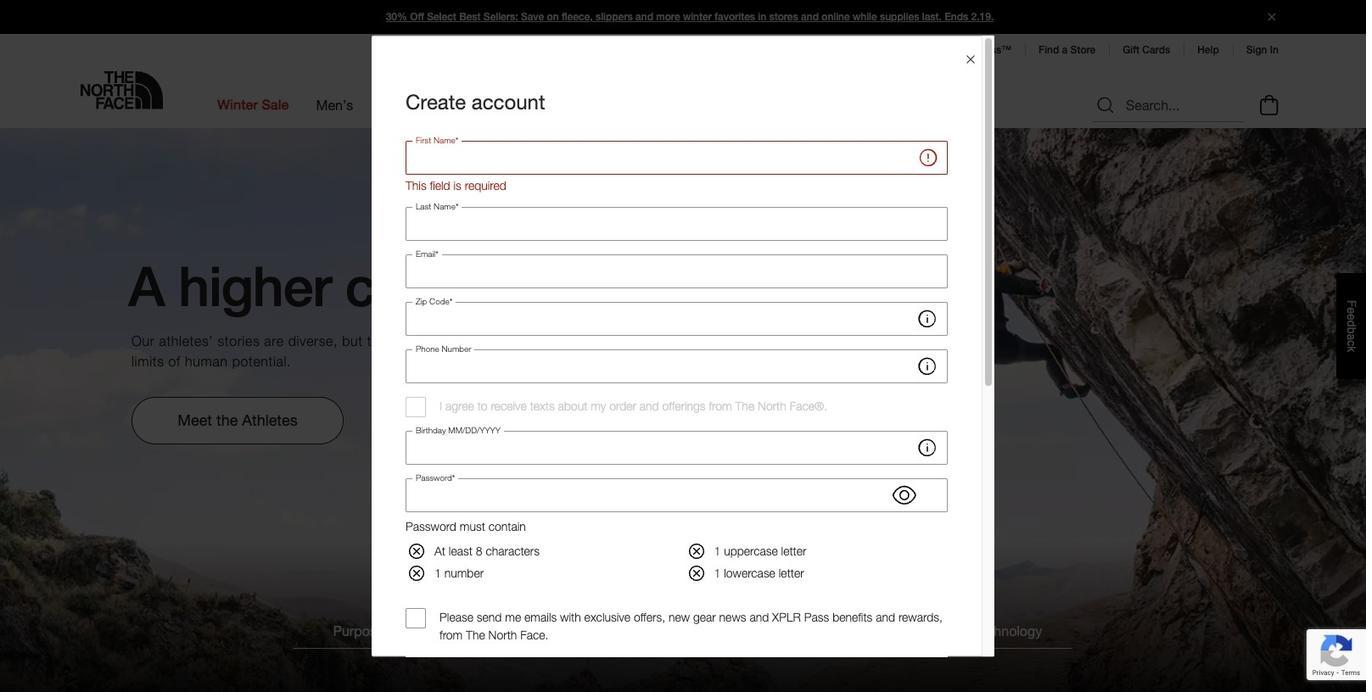 Task type: describe. For each thing, give the bounding box(es) containing it.
1 lowercase letter
[[714, 566, 804, 580]]

find a store
[[1039, 44, 1095, 56]]

footwear
[[522, 97, 579, 113]]

password for password must contain
[[406, 519, 456, 533]]

winter
[[683, 11, 712, 23]]

Email text field
[[406, 254, 948, 288]]

info image for number
[[915, 354, 939, 378]]

with
[[560, 610, 581, 624]]

explore
[[851, 623, 896, 639]]

info image for mm/dd/yyyy
[[915, 436, 939, 460]]

ends
[[945, 11, 968, 23]]

stores
[[769, 11, 798, 23]]

switch visibility password image
[[838, 300, 862, 324]]

offers,
[[634, 610, 665, 624]]

exclusive
[[584, 610, 630, 624]]

0 horizontal spatial sign in button
[[473, 349, 642, 397]]

gift
[[1123, 44, 1139, 56]]

men's
[[316, 97, 353, 113]]

send
[[477, 610, 502, 624]]

k
[[1345, 347, 1358, 352]]

a inside button
[[1345, 334, 1358, 341]]

best
[[459, 11, 481, 23]]

join xplr pass button
[[473, 487, 642, 535]]

0 vertical spatial from
[[709, 398, 732, 413]]

last name
[[416, 201, 456, 211]]

birthday mm/dd/yyyy
[[416, 425, 500, 435]]

agree
[[445, 398, 474, 413]]

and left online
[[801, 11, 819, 23]]

zip code
[[416, 296, 449, 306]]

please send me emails with exclusive offers, new gear news and xplr pass benefits and rewards, from the north face.
[[439, 610, 942, 642]]

while
[[853, 11, 877, 23]]

the explore fund button
[[813, 620, 943, 648]]

member?
[[504, 456, 553, 470]]

last.
[[922, 11, 942, 23]]

lowercase
[[724, 566, 775, 580]]

gift cards
[[1123, 44, 1170, 56]]

save
[[521, 11, 544, 23]]

technology
[[973, 623, 1042, 639]]

account
[[472, 90, 545, 113]]

last
[[416, 201, 431, 211]]

and right benefits
[[876, 610, 895, 624]]

xplr for pass
[[535, 502, 575, 520]]

the
[[216, 411, 238, 430]]

1 horizontal spatial sign in button
[[1246, 44, 1279, 56]]

kids' link
[[464, 82, 495, 128]]

required
[[465, 178, 506, 192]]

face.
[[520, 628, 548, 642]]

at least 8 characters
[[434, 544, 540, 558]]

a for member?
[[494, 456, 501, 470]]

Email Address text field
[[473, 222, 893, 256]]

forgot password? link
[[473, 417, 583, 433]]

birthday
[[416, 425, 446, 435]]

find
[[1039, 44, 1059, 56]]

Birthday MM/DD/YYYY text field
[[406, 431, 948, 465]]

purpose button
[[294, 620, 423, 648]]

30% off select best sellers: save on fleece, slippers and more winter favorites in stores and online while supplies last. ends 2.19. link
[[0, 0, 1366, 34]]

athletes inside button
[[723, 623, 773, 639]]

sale
[[262, 97, 289, 113]]

offerings
[[662, 398, 706, 413]]

contain
[[488, 519, 526, 533]]

0 vertical spatial athletes
[[242, 411, 298, 430]]

is
[[454, 178, 461, 192]]

uppercase
[[724, 544, 778, 558]]

off
[[410, 11, 424, 23]]

1 horizontal spatial the
[[735, 398, 754, 413]]

in
[[758, 11, 766, 23]]

sustainability
[[578, 623, 658, 639]]

please
[[439, 610, 473, 624]]

0 vertical spatial sign in
[[1246, 44, 1279, 56]]

b
[[1345, 327, 1358, 334]]

slippers
[[596, 11, 633, 23]]

footwear link
[[522, 82, 579, 128]]

in for rightmost sign in button
[[1270, 44, 1279, 56]]

letter for 1 uppercase letter
[[781, 544, 806, 558]]

join for join xplr pass™
[[926, 44, 946, 56]]

1 uppercase letter
[[714, 544, 806, 558]]

face®.
[[790, 398, 827, 413]]

phone
[[416, 343, 439, 353]]

news
[[719, 610, 746, 624]]

meet the athletes
[[178, 411, 298, 430]]

d
[[1345, 321, 1358, 327]]

supplies
[[880, 11, 919, 23]]

letter for 1 lowercase letter
[[779, 566, 804, 580]]

mm/dd/yyyy
[[448, 425, 500, 435]]

about
[[558, 398, 587, 413]]

athletes button
[[683, 620, 813, 648]]

the inside button
[[824, 623, 847, 639]]

Please send me emails with exclusive offers, new gear news and XPLR Pass benefits and rewards, from The North Face. checkbox
[[406, 608, 426, 628]]

to
[[477, 398, 487, 413]]

Search search field
[[1092, 88, 1245, 122]]

join xplr pass™
[[926, 44, 1011, 56]]

2.19.
[[971, 11, 994, 23]]

purpose
[[333, 623, 384, 639]]

on
[[547, 11, 559, 23]]

2 vertical spatial sign
[[533, 364, 564, 382]]

forgot
[[473, 417, 512, 433]]

the explore fund
[[824, 623, 931, 639]]

store
[[1070, 44, 1095, 56]]

field
[[430, 178, 450, 192]]

not
[[473, 456, 491, 470]]

least
[[449, 544, 472, 558]]

help
[[1197, 44, 1219, 56]]

First Name text field
[[406, 140, 948, 174]]

more
[[656, 11, 680, 23]]

gift cards link
[[1123, 44, 1170, 56]]



Task type: vqa. For each thing, say whether or not it's contained in the screenshot.
"Sign In" to the middle
yes



Task type: locate. For each thing, give the bounding box(es) containing it.
0 horizontal spatial join
[[501, 502, 531, 520]]

kids'
[[464, 97, 495, 113]]

texts
[[530, 398, 555, 413]]

0 horizontal spatial sign
[[473, 178, 513, 201]]

north down me
[[488, 628, 517, 642]]

3 info image from the top
[[915, 436, 939, 460]]

1 vertical spatial xplr
[[535, 502, 575, 520]]

zip
[[416, 296, 427, 306]]

0 vertical spatial pass
[[579, 502, 614, 520]]

1 vertical spatial name
[[434, 201, 456, 211]]

8
[[476, 544, 482, 558]]

in inside button
[[569, 364, 582, 382]]

pass inside button
[[579, 502, 614, 520]]

1 vertical spatial in
[[519, 178, 536, 201]]

Last Name text field
[[406, 207, 948, 241]]

f e e d b a c k button
[[1336, 273, 1366, 379]]

1 vertical spatial sign
[[473, 178, 513, 201]]

0 vertical spatial sign
[[1246, 44, 1267, 56]]

info image for code
[[915, 307, 939, 331]]

c
[[1345, 341, 1358, 347]]

1 left lowercase
[[714, 566, 721, 580]]

sign down close icon
[[1246, 44, 1267, 56]]

0 vertical spatial letter
[[781, 544, 806, 558]]

f
[[1345, 300, 1358, 308]]

and right 'order'
[[640, 398, 659, 413]]

favorites
[[715, 11, 755, 23]]

not a member?
[[473, 456, 553, 470]]

0 vertical spatial a
[[1062, 44, 1068, 56]]

this field is required
[[406, 178, 506, 192]]

0 horizontal spatial athletes
[[242, 411, 298, 430]]

the left explore
[[824, 623, 847, 639]]

email
[[416, 248, 435, 258]]

this field is required alert
[[406, 178, 948, 193]]

athletes right gear
[[723, 623, 773, 639]]

history button
[[423, 620, 553, 648]]

password for password
[[416, 472, 452, 482]]

a right find
[[1062, 44, 1068, 56]]

a right the not
[[494, 456, 501, 470]]

2 horizontal spatial in
[[1270, 44, 1279, 56]]

1 horizontal spatial a
[[1062, 44, 1068, 56]]

sign in
[[1246, 44, 1279, 56], [473, 178, 536, 201], [533, 364, 582, 382]]

1 e from the top
[[1345, 308, 1358, 314]]

search all image
[[1095, 95, 1116, 115]]

north left face®.
[[758, 398, 786, 413]]

2 vertical spatial info image
[[915, 436, 939, 460]]

sign right is
[[473, 178, 513, 201]]

0 horizontal spatial north
[[488, 628, 517, 642]]

athletes
[[242, 411, 298, 430], [723, 623, 773, 639]]

1 vertical spatial pass
[[804, 610, 829, 624]]

password?
[[516, 417, 583, 433]]

help link
[[1197, 44, 1219, 56]]

pass inside please send me emails with exclusive offers, new gear news and xplr pass benefits and rewards, from the north face.
[[804, 610, 829, 624]]

in right required
[[519, 178, 536, 201]]

2 e from the top
[[1345, 314, 1358, 321]]

2 horizontal spatial the
[[824, 623, 847, 639]]

0 horizontal spatial the
[[466, 628, 485, 642]]

the inside please send me emails with exclusive offers, new gear news and xplr pass benefits and rewards, from the north face.
[[466, 628, 485, 642]]

2 info image from the top
[[915, 354, 939, 378]]

in down close icon
[[1270, 44, 1279, 56]]

join xplr pass™ link
[[926, 44, 1011, 56]]

name for last name
[[434, 201, 456, 211]]

e up b
[[1345, 314, 1358, 321]]

first name
[[416, 135, 455, 145]]

2 horizontal spatial xplr
[[949, 44, 975, 56]]

join up characters
[[501, 502, 531, 520]]

benefits
[[832, 610, 872, 624]]

sustainability button
[[553, 620, 683, 648]]

1 for 1 number
[[434, 566, 441, 580]]

1 vertical spatial from
[[439, 628, 463, 642]]

rewards,
[[898, 610, 942, 624]]

close image
[[1261, 13, 1283, 21]]

2 horizontal spatial sign
[[1246, 44, 1267, 56]]

fund
[[900, 623, 931, 639]]

info image
[[915, 307, 939, 331], [915, 354, 939, 378], [915, 436, 939, 460]]

sign in button down close icon
[[1246, 44, 1279, 56]]

in for left sign in button
[[569, 364, 582, 382]]

letter down 1 uppercase letter
[[779, 566, 804, 580]]

xplr inside please send me emails with exclusive offers, new gear news and xplr pass benefits and rewards, from the north face.
[[772, 610, 801, 624]]

receive
[[491, 398, 527, 413]]

view cart image
[[1256, 92, 1283, 118]]

0 vertical spatial info image
[[915, 307, 939, 331]]

create account
[[406, 90, 545, 113]]

1 vertical spatial athletes
[[723, 623, 773, 639]]

f e e d b a c k
[[1345, 300, 1358, 352]]

sign in down close icon
[[1246, 44, 1279, 56]]

1 vertical spatial join
[[501, 502, 531, 520]]

Phone Number telephone field
[[406, 349, 948, 383]]

1 vertical spatial letter
[[779, 566, 804, 580]]

1 down at
[[434, 566, 441, 580]]

0 vertical spatial join
[[926, 44, 946, 56]]

2 horizontal spatial a
[[1345, 334, 1358, 341]]

password down birthday
[[416, 472, 452, 482]]

i
[[439, 398, 442, 413]]

Password password field
[[473, 295, 893, 329], [406, 478, 948, 512]]

2 vertical spatial a
[[494, 456, 501, 470]]

sign
[[1246, 44, 1267, 56], [473, 178, 513, 201], [533, 364, 564, 382]]

sellers:
[[483, 11, 518, 23]]

the down send
[[466, 628, 485, 642]]

men's link
[[316, 82, 353, 128]]

0 horizontal spatial from
[[439, 628, 463, 642]]

0 vertical spatial in
[[1270, 44, 1279, 56]]

0 vertical spatial name
[[433, 135, 455, 145]]

2 vertical spatial xplr
[[772, 610, 801, 624]]

history
[[467, 623, 510, 639]]

1 info image from the top
[[915, 307, 939, 331]]

pass
[[579, 502, 614, 520], [804, 610, 829, 624]]

0 vertical spatial north
[[758, 398, 786, 413]]

name right last
[[434, 201, 456, 211]]

join down last.
[[926, 44, 946, 56]]

a up k
[[1345, 334, 1358, 341]]

order
[[609, 398, 636, 413]]

find a store link
[[1039, 44, 1095, 56]]

password up at
[[406, 519, 456, 533]]

sign in button up texts in the bottom of the page
[[473, 349, 642, 397]]

from down please
[[439, 628, 463, 642]]

xplr right the contain
[[535, 502, 575, 520]]

xplr inside button
[[535, 502, 575, 520]]

from right offerings
[[709, 398, 732, 413]]

join for join xplr pass
[[501, 502, 531, 520]]

name for first name
[[433, 135, 455, 145]]

north inside please send me emails with exclusive offers, new gear news and xplr pass benefits and rewards, from the north face.
[[488, 628, 517, 642]]

0 vertical spatial password
[[416, 472, 452, 482]]

join inside button
[[501, 502, 531, 520]]

0 horizontal spatial pass
[[579, 502, 614, 520]]

i agree to receive texts about my order and offerings from the north face®.
[[439, 398, 827, 413]]

women's
[[380, 97, 437, 113]]

1 horizontal spatial north
[[758, 398, 786, 413]]

a for store
[[1062, 44, 1068, 56]]

fleece,
[[562, 11, 593, 23]]

xplr
[[949, 44, 975, 56], [535, 502, 575, 520], [772, 610, 801, 624]]

1 vertical spatial password
[[406, 519, 456, 533]]

athletes right the
[[242, 411, 298, 430]]

0 vertical spatial sign in button
[[1246, 44, 1279, 56]]

1 horizontal spatial in
[[569, 364, 582, 382]]

letter
[[781, 544, 806, 558], [779, 566, 804, 580]]

password password field down email text box
[[473, 295, 893, 329]]

1
[[714, 544, 721, 558], [434, 566, 441, 580], [714, 566, 721, 580]]

letter up 1 lowercase letter
[[781, 544, 806, 558]]

sign up texts in the bottom of the page
[[533, 364, 564, 382]]

meet the athletes link
[[132, 397, 344, 444]]

this
[[406, 178, 426, 192]]

sign in up texts in the bottom of the page
[[533, 364, 582, 382]]

0 horizontal spatial xplr
[[535, 502, 575, 520]]

1 vertical spatial north
[[488, 628, 517, 642]]

2 vertical spatial sign in
[[533, 364, 582, 382]]

1 for 1 uppercase letter
[[714, 544, 721, 558]]

switch visibility password image
[[892, 483, 916, 507]]

sign in right is
[[473, 178, 536, 201]]

first
[[416, 135, 431, 145]]

1 horizontal spatial from
[[709, 398, 732, 413]]

in up about
[[569, 364, 582, 382]]

winter sale link
[[217, 82, 289, 128]]

and left 'more'
[[636, 11, 653, 23]]

join
[[926, 44, 946, 56], [501, 502, 531, 520]]

1 vertical spatial password password field
[[406, 478, 948, 512]]

30% off select best sellers: save on fleece, slippers and more winter favorites in stores and online while supplies last. ends 2.19.
[[386, 11, 994, 23]]

winter sale
[[217, 97, 289, 113]]

forgot password?
[[473, 417, 583, 433]]

0 vertical spatial xplr
[[949, 44, 975, 56]]

and right the news
[[749, 610, 769, 624]]

2 vertical spatial in
[[569, 364, 582, 382]]

Zip Code text field
[[406, 302, 948, 336]]

cards
[[1142, 44, 1170, 56]]

1 vertical spatial sign in
[[473, 178, 536, 201]]

0 horizontal spatial in
[[519, 178, 536, 201]]

1 for 1 lowercase letter
[[714, 566, 721, 580]]

1 vertical spatial a
[[1345, 334, 1358, 341]]

e up d
[[1345, 308, 1358, 314]]

1 horizontal spatial pass
[[804, 610, 829, 624]]

1 horizontal spatial join
[[926, 44, 946, 56]]

meet
[[178, 411, 212, 430]]

0 vertical spatial password password field
[[473, 295, 893, 329]]

1 vertical spatial info image
[[915, 354, 939, 378]]

1 horizontal spatial xplr
[[772, 610, 801, 624]]

create
[[406, 90, 466, 113]]

name right first on the left of page
[[433, 135, 455, 145]]

name
[[433, 135, 455, 145], [434, 201, 456, 211]]

the right offerings
[[735, 398, 754, 413]]

1 vertical spatial sign in button
[[473, 349, 642, 397]]

from inside please send me emails with exclusive offers, new gear news and xplr pass benefits and rewards, from the north face.
[[439, 628, 463, 642]]

1 number
[[434, 566, 484, 580]]

1 horizontal spatial sign
[[533, 364, 564, 382]]

I agree to receive texts about my order and offerings from The North Face®. checkbox
[[406, 397, 426, 417]]

1 left uppercase
[[714, 544, 721, 558]]

gear
[[693, 610, 716, 624]]

0 horizontal spatial a
[[494, 456, 501, 470]]

online
[[822, 11, 850, 23]]

join xplr pass
[[501, 502, 614, 520]]

xplr down 1 lowercase letter
[[772, 610, 801, 624]]

code
[[429, 296, 449, 306]]

xplr left pass™
[[949, 44, 975, 56]]

password
[[416, 472, 452, 482], [406, 519, 456, 533]]

the north face home page image
[[81, 71, 163, 109]]

women's link
[[380, 82, 437, 128]]

at
[[434, 544, 445, 558]]

and
[[636, 11, 653, 23], [801, 11, 819, 23], [640, 398, 659, 413], [749, 610, 769, 624], [876, 610, 895, 624]]

password password field down birthday mm/dd/yyyy text box
[[406, 478, 948, 512]]

my
[[591, 398, 606, 413]]

1 horizontal spatial athletes
[[723, 623, 773, 639]]

xplr for pass™
[[949, 44, 975, 56]]



